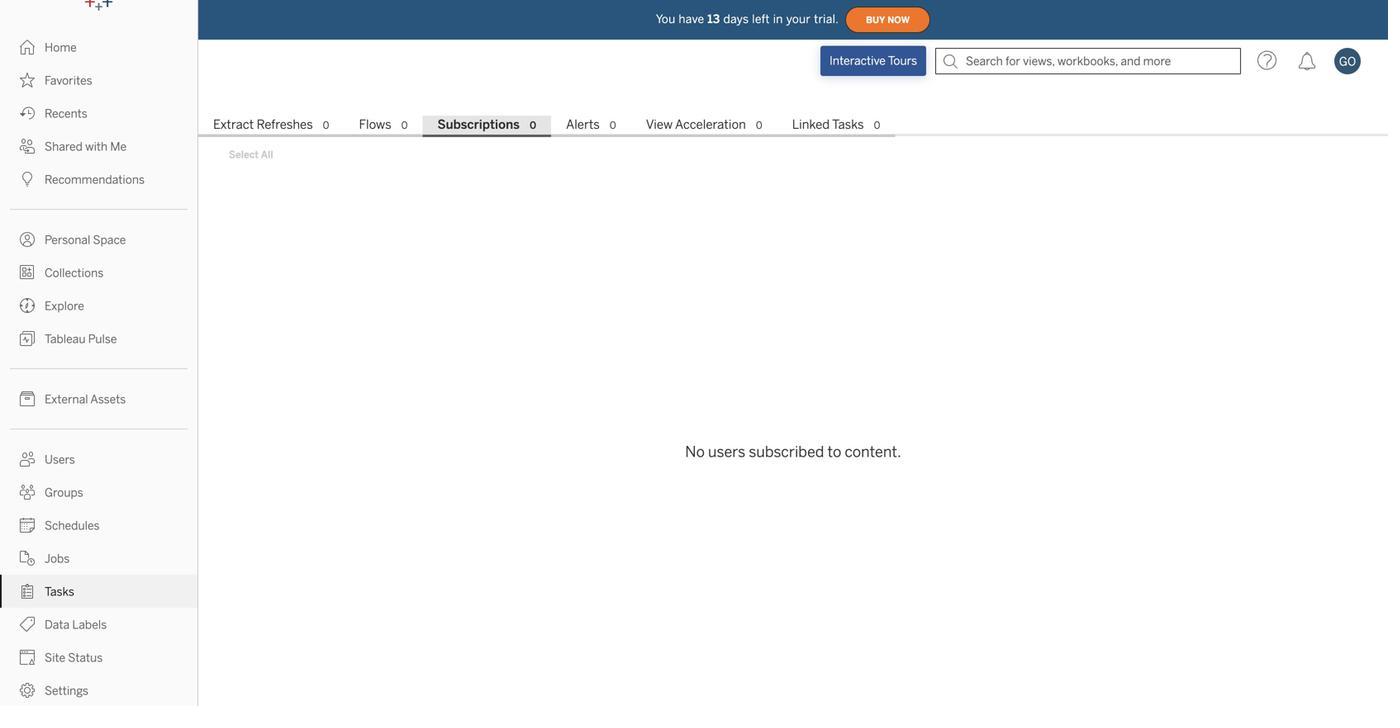 Task type: vqa. For each thing, say whether or not it's contained in the screenshot.
'External'
yes



Task type: describe. For each thing, give the bounding box(es) containing it.
personal
[[45, 233, 90, 247]]

0 for subscriptions
[[530, 119, 536, 131]]

settings link
[[0, 674, 197, 707]]

have
[[679, 12, 704, 26]]

13
[[708, 12, 720, 26]]

labels
[[72, 619, 107, 632]]

pulse
[[88, 333, 117, 346]]

navigation containing extract refreshes
[[198, 112, 1388, 137]]

extract refreshes
[[213, 117, 313, 132]]

no users subscribed to content.
[[685, 443, 901, 461]]

settings
[[45, 685, 89, 698]]

space
[[93, 233, 126, 247]]

0 for flows
[[401, 119, 408, 131]]

interactive tours
[[830, 54, 917, 68]]

your
[[786, 12, 811, 26]]

to
[[828, 443, 841, 461]]

home link
[[0, 31, 197, 64]]

select all
[[229, 149, 273, 161]]

now
[[888, 15, 910, 25]]

tasks inside main navigation. press the up and down arrow keys to access links. element
[[45, 585, 74, 599]]

shared
[[45, 140, 83, 154]]

in
[[773, 12, 783, 26]]

linked tasks
[[792, 117, 864, 132]]

recommendations
[[45, 173, 145, 187]]

subscribed
[[749, 443, 824, 461]]

schedules
[[45, 519, 100, 533]]

subscriptions
[[438, 117, 520, 132]]

personal space link
[[0, 223, 197, 256]]

collections
[[45, 266, 104, 280]]

data labels
[[45, 619, 107, 632]]

data
[[45, 619, 70, 632]]

tours
[[888, 54, 917, 68]]

days
[[723, 12, 749, 26]]

recommendations link
[[0, 163, 197, 196]]

tableau
[[45, 333, 86, 346]]

trial.
[[814, 12, 839, 26]]

refreshes
[[257, 117, 313, 132]]

recents
[[45, 107, 87, 121]]

no
[[685, 443, 705, 461]]

0 for view acceleration
[[756, 119, 762, 131]]

buy
[[866, 15, 885, 25]]

jobs link
[[0, 542, 197, 575]]

status
[[68, 652, 103, 665]]



Task type: locate. For each thing, give the bounding box(es) containing it.
you have 13 days left in your trial.
[[656, 12, 839, 26]]

tableau pulse link
[[0, 322, 197, 355]]

1 vertical spatial tasks
[[45, 585, 74, 599]]

sub-spaces tab list
[[198, 116, 1388, 137]]

navigation
[[198, 112, 1388, 137]]

groups
[[45, 486, 83, 500]]

schedules link
[[0, 509, 197, 542]]

assets
[[90, 393, 126, 407]]

recents link
[[0, 97, 197, 130]]

shared with me
[[45, 140, 127, 154]]

6 0 from the left
[[874, 119, 880, 131]]

site
[[45, 652, 65, 665]]

external assets link
[[0, 383, 197, 416]]

site status link
[[0, 641, 197, 674]]

0 right alerts
[[610, 119, 616, 131]]

explore link
[[0, 289, 197, 322]]

tasks link
[[0, 575, 197, 608]]

all
[[261, 149, 273, 161]]

flows
[[359, 117, 391, 132]]

0 vertical spatial tasks
[[832, 117, 864, 132]]

3 0 from the left
[[530, 119, 536, 131]]

home
[[45, 41, 77, 55]]

0 for alerts
[[610, 119, 616, 131]]

1 horizontal spatial tasks
[[832, 117, 864, 132]]

with
[[85, 140, 108, 154]]

tableau pulse
[[45, 333, 117, 346]]

users
[[708, 443, 746, 461]]

me
[[110, 140, 127, 154]]

0 left alerts
[[530, 119, 536, 131]]

0 right the flows
[[401, 119, 408, 131]]

0
[[323, 119, 329, 131], [401, 119, 408, 131], [530, 119, 536, 131], [610, 119, 616, 131], [756, 119, 762, 131], [874, 119, 880, 131]]

data labels link
[[0, 608, 197, 641]]

tasks
[[832, 117, 864, 132], [45, 585, 74, 599]]

content.
[[845, 443, 901, 461]]

view acceleration
[[646, 117, 746, 132]]

users link
[[0, 443, 197, 476]]

shared with me link
[[0, 130, 197, 163]]

acceleration
[[675, 117, 746, 132]]

explore
[[45, 300, 84, 313]]

tasks down jobs
[[45, 585, 74, 599]]

buy now
[[866, 15, 910, 25]]

select all button
[[218, 145, 284, 164]]

buy now button
[[845, 7, 931, 33]]

interactive
[[830, 54, 886, 68]]

left
[[752, 12, 770, 26]]

no users subscribed to content. main content
[[198, 83, 1388, 707]]

Search for views, workbooks, and more text field
[[935, 48, 1241, 74]]

main navigation. press the up and down arrow keys to access links. element
[[0, 31, 197, 707]]

0 for linked tasks
[[874, 119, 880, 131]]

collections link
[[0, 256, 197, 289]]

groups link
[[0, 476, 197, 509]]

1 0 from the left
[[323, 119, 329, 131]]

site status
[[45, 652, 103, 665]]

favorites link
[[0, 64, 197, 97]]

0 right refreshes at top left
[[323, 119, 329, 131]]

tasks right linked at the top right of page
[[832, 117, 864, 132]]

select
[[229, 149, 259, 161]]

0 for extract refreshes
[[323, 119, 329, 131]]

personal space
[[45, 233, 126, 247]]

0 right linked tasks
[[874, 119, 880, 131]]

5 0 from the left
[[756, 119, 762, 131]]

2 0 from the left
[[401, 119, 408, 131]]

jobs
[[45, 552, 70, 566]]

extract
[[213, 117, 254, 132]]

favorites
[[45, 74, 92, 88]]

you
[[656, 12, 675, 26]]

0 horizontal spatial tasks
[[45, 585, 74, 599]]

alerts
[[566, 117, 600, 132]]

external
[[45, 393, 88, 407]]

0 right the acceleration
[[756, 119, 762, 131]]

linked
[[792, 117, 830, 132]]

tasks inside sub-spaces tab list
[[832, 117, 864, 132]]

view
[[646, 117, 673, 132]]

users
[[45, 453, 75, 467]]

external assets
[[45, 393, 126, 407]]

4 0 from the left
[[610, 119, 616, 131]]



